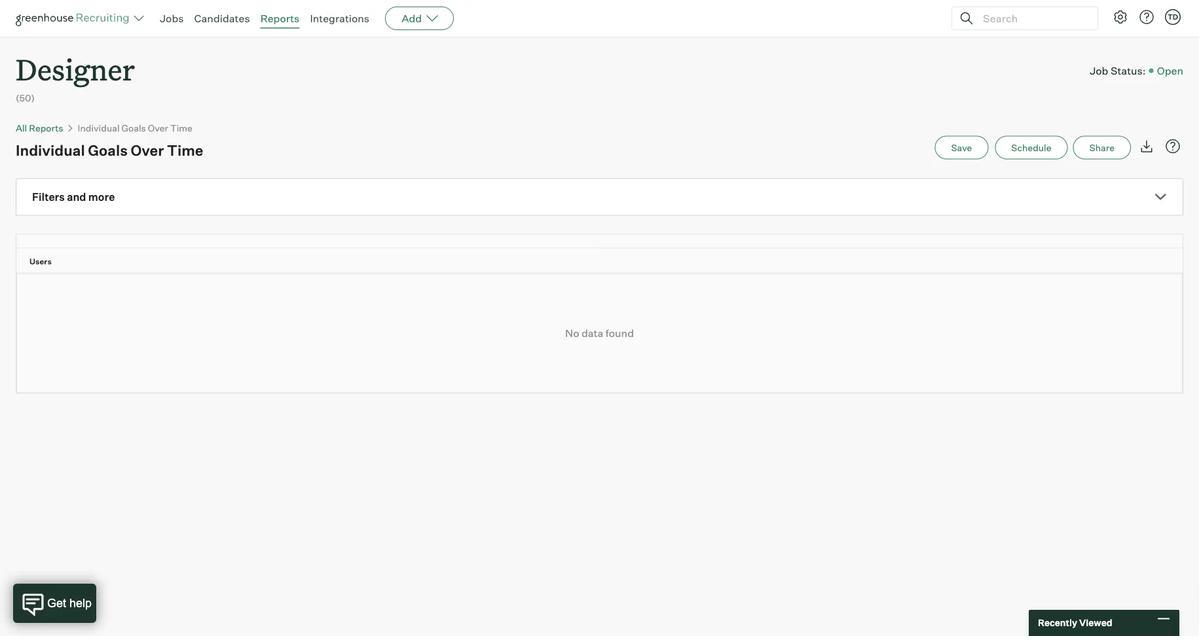 Task type: locate. For each thing, give the bounding box(es) containing it.
goals
[[122, 122, 146, 134], [88, 141, 128, 159]]

more
[[88, 191, 115, 204]]

individual
[[78, 122, 120, 134], [16, 141, 85, 159]]

download image
[[1139, 139, 1155, 154]]

designer
[[16, 50, 135, 88]]

individual down 'designer (50)'
[[78, 122, 120, 134]]

share button
[[1073, 136, 1131, 160]]

designer (50)
[[16, 50, 135, 104]]

filters and more
[[32, 191, 115, 204]]

jobs
[[160, 12, 184, 25]]

time
[[170, 122, 192, 134], [167, 141, 203, 159]]

candidates
[[194, 12, 250, 25]]

viewed
[[1080, 618, 1113, 629]]

individual goals over time link
[[78, 122, 192, 134]]

faq image
[[1165, 139, 1181, 154]]

td button
[[1163, 7, 1184, 28]]

integrations link
[[310, 12, 370, 25]]

add
[[402, 12, 422, 25]]

over
[[148, 122, 168, 134], [131, 141, 164, 159]]

share
[[1090, 142, 1115, 153]]

users
[[29, 257, 52, 266]]

job status:
[[1090, 64, 1146, 77]]

0 vertical spatial individual goals over time
[[78, 122, 192, 134]]

0 vertical spatial reports
[[261, 12, 300, 25]]

(50)
[[16, 92, 35, 104]]

individual down all reports in the left of the page
[[16, 141, 85, 159]]

reports
[[261, 12, 300, 25], [29, 122, 63, 134]]

reports right candidates "link"
[[261, 12, 300, 25]]

save button
[[935, 136, 989, 160]]

1 horizontal spatial reports
[[261, 12, 300, 25]]

Search text field
[[980, 9, 1086, 28]]

status:
[[1111, 64, 1146, 77]]

column header
[[16, 235, 49, 248]]

1 vertical spatial reports
[[29, 122, 63, 134]]

save
[[952, 142, 972, 153]]

reports right all
[[29, 122, 63, 134]]

0 vertical spatial over
[[148, 122, 168, 134]]

all reports link
[[16, 122, 63, 134]]

all
[[16, 122, 27, 134]]

candidates link
[[194, 12, 250, 25]]

0 vertical spatial time
[[170, 122, 192, 134]]

individual goals over time
[[78, 122, 192, 134], [16, 141, 203, 159]]

1 vertical spatial goals
[[88, 141, 128, 159]]

recently viewed
[[1038, 618, 1113, 629]]



Task type: vqa. For each thing, say whether or not it's contained in the screenshot.
Users
yes



Task type: describe. For each thing, give the bounding box(es) containing it.
integrations
[[310, 12, 370, 25]]

filters
[[32, 191, 65, 204]]

jobs link
[[160, 12, 184, 25]]

recently
[[1038, 618, 1078, 629]]

found
[[606, 327, 634, 340]]

column header inside the users 'grid'
[[16, 235, 49, 248]]

open
[[1157, 64, 1184, 77]]

all reports
[[16, 122, 63, 134]]

td button
[[1165, 9, 1181, 25]]

users grid
[[16, 235, 1195, 274]]

0 vertical spatial goals
[[122, 122, 146, 134]]

td
[[1168, 12, 1179, 21]]

job
[[1090, 64, 1109, 77]]

and
[[67, 191, 86, 204]]

reports link
[[261, 12, 300, 25]]

1 vertical spatial time
[[167, 141, 203, 159]]

schedule button
[[995, 136, 1068, 160]]

configure image
[[1113, 9, 1129, 25]]

1 vertical spatial over
[[131, 141, 164, 159]]

1 vertical spatial individual
[[16, 141, 85, 159]]

schedule
[[1012, 142, 1052, 153]]

no
[[565, 327, 579, 340]]

0 horizontal spatial reports
[[29, 122, 63, 134]]

0 vertical spatial individual
[[78, 122, 120, 134]]

save and schedule this report to revisit it! element
[[935, 136, 995, 160]]

1 vertical spatial individual goals over time
[[16, 141, 203, 159]]

no data found
[[565, 327, 634, 340]]

users column header
[[16, 249, 1195, 273]]

data
[[582, 327, 604, 340]]

designer link
[[16, 37, 135, 91]]

greenhouse recruiting image
[[16, 10, 134, 26]]

add button
[[385, 7, 454, 30]]



